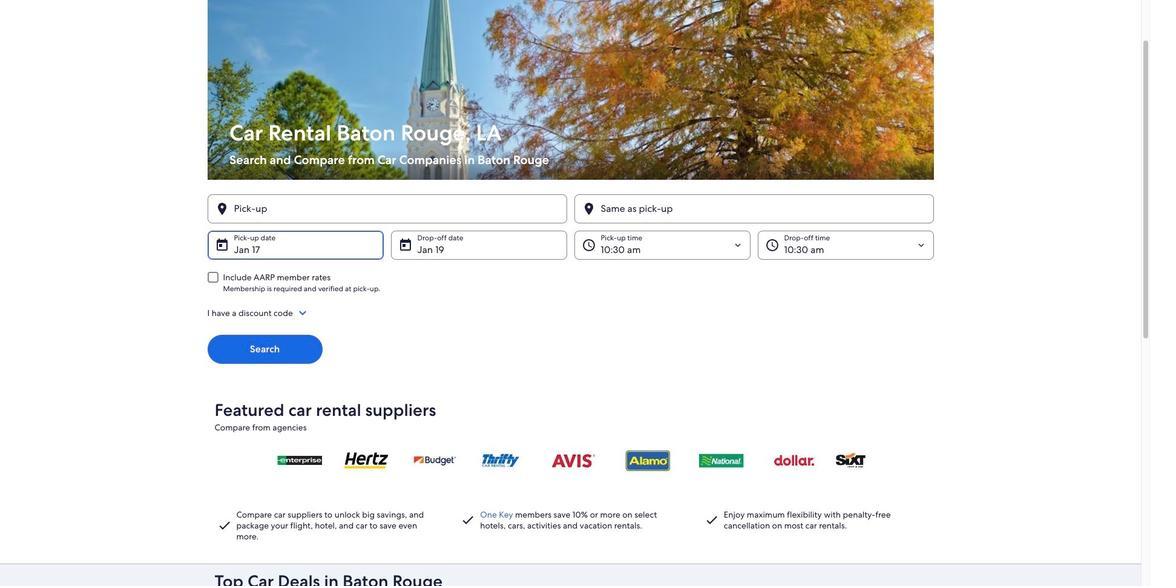 Task type: vqa. For each thing, say whether or not it's contained in the screenshot.
the car suppliers logo
yes



Task type: locate. For each thing, give the bounding box(es) containing it.
car suppliers logo image
[[215, 438, 927, 482]]



Task type: describe. For each thing, give the bounding box(es) containing it.
breadcrumbs region
[[0, 0, 1141, 564]]



